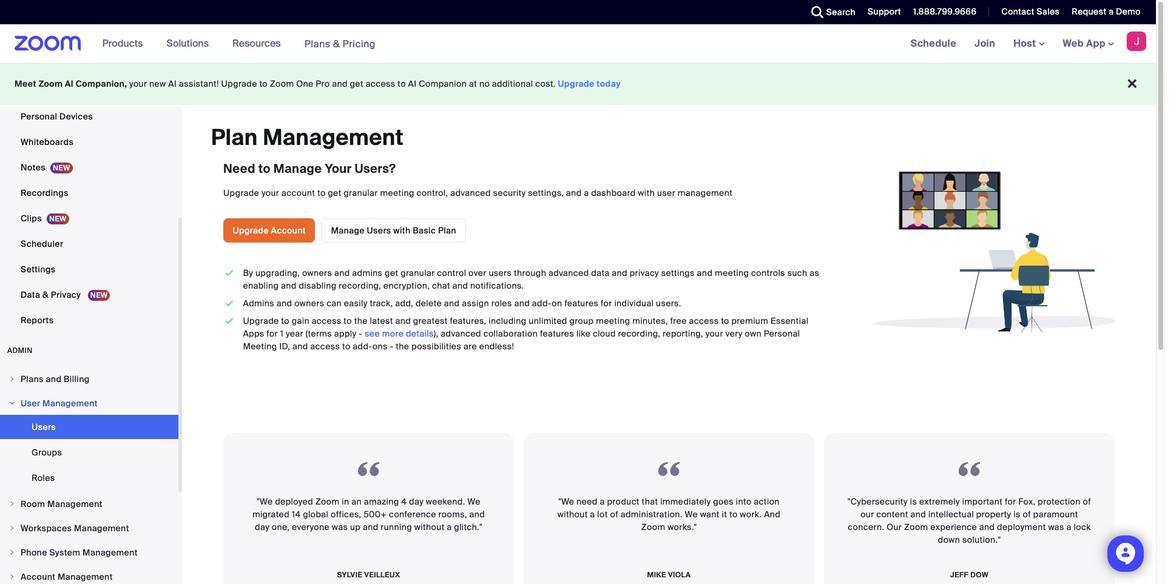 Task type: describe. For each thing, give the bounding box(es) containing it.
user management
[[21, 398, 98, 409]]

clips
[[21, 213, 42, 224]]

and up solution."
[[979, 522, 995, 533]]

assistant!
[[179, 78, 219, 89]]

product
[[607, 496, 639, 507]]

- inside the upgrade to gain access to the latest and greatest features, including unlimited group meeting minutes, free access to premium essential apps for 1 year (terms apply -
[[359, 328, 362, 339]]

apply
[[334, 328, 357, 339]]

enabling
[[243, 280, 279, 291]]

contact sales
[[1001, 6, 1060, 17]]

encryption,
[[383, 280, 430, 291]]

intellectual
[[928, 509, 974, 520]]

reporting,
[[663, 328, 703, 339]]

checked image
[[223, 315, 236, 328]]

right image for workspaces
[[8, 525, 16, 532]]

meeting inside by upgrading, owners and admins get granular control over users through advanced data and privacy settings and meeting controls such as enabling and disabling recording, encryption, chat and notifications.
[[715, 267, 749, 278]]

we inside ""we deployed zoom in an amazing 4 day weekend. we migrated 14 global offices, 500+ conference rooms, and day one, everyone was up and running without a glitch.""
[[467, 496, 480, 507]]

access up reporting,
[[689, 315, 719, 326]]

request
[[1072, 6, 1106, 17]]

recording, inside ), advanced collaboration features like cloud recording, reporting, your very own personal meeting id, and access to add-ons - the possibilities are endless!
[[618, 328, 660, 339]]

0 horizontal spatial is
[[910, 496, 917, 507]]

profile picture image
[[1127, 32, 1146, 51]]

right image for plans and billing
[[8, 376, 16, 383]]

jeff dow
[[950, 570, 989, 580]]

easily
[[344, 298, 368, 309]]

meet zoom ai companion, your new ai assistant! upgrade to zoom one pro and get access to ai companion at no additional cost. upgrade today
[[15, 78, 621, 89]]

manage users with basic plan
[[331, 225, 456, 236]]

phone system management menu item
[[0, 541, 178, 564]]

to inside ), advanced collaboration features like cloud recording, reporting, your very own personal meeting id, and access to add-ons - the possibilities are endless!
[[342, 341, 350, 352]]

your
[[325, 161, 352, 176]]

an
[[351, 496, 362, 507]]

the inside ), advanced collaboration features like cloud recording, reporting, your very own personal meeting id, and access to add-ons - the possibilities are endless!
[[396, 341, 409, 352]]

personal inside ), advanced collaboration features like cloud recording, reporting, your very own personal meeting id, and access to add-ons - the possibilities are endless!
[[764, 328, 800, 339]]

0 vertical spatial granular
[[344, 187, 378, 198]]

content
[[876, 509, 908, 520]]

account inside button
[[271, 225, 306, 236]]

want
[[700, 509, 720, 520]]

0 vertical spatial day
[[409, 496, 424, 507]]

get inside meet zoom ai companion, footer
[[350, 78, 363, 89]]

companion,
[[76, 78, 127, 89]]

and down upgrading,
[[281, 280, 297, 291]]

sylvie
[[337, 570, 362, 580]]

plans and billing menu item
[[0, 368, 178, 391]]

offices,
[[331, 509, 361, 520]]

roles link
[[0, 466, 178, 490]]

management
[[678, 187, 733, 198]]

and right data
[[612, 267, 627, 278]]

scheduler link
[[0, 232, 178, 256]]

and down '500+'
[[363, 522, 378, 533]]

2 horizontal spatial of
[[1083, 496, 1091, 507]]

to up apply
[[344, 315, 352, 326]]

meet
[[15, 78, 36, 89]]

right image for room management
[[8, 501, 16, 508]]

was inside ""we deployed zoom in an amazing 4 day weekend. we migrated 14 global offices, 500+ conference rooms, and day one, everyone was up and running without a glitch.""
[[332, 522, 348, 533]]

data
[[21, 289, 40, 300]]

workspaces
[[21, 523, 72, 534]]

as
[[810, 267, 819, 278]]

features inside ), advanced collaboration features like cloud recording, reporting, your very own personal meeting id, and access to add-ons - the possibilities are endless!
[[540, 328, 574, 339]]

2 ai from the left
[[168, 78, 177, 89]]

collaboration
[[483, 328, 538, 339]]

upgrade down product information navigation
[[221, 78, 257, 89]]

disabling
[[299, 280, 337, 291]]

in
[[342, 496, 349, 507]]

like
[[576, 328, 591, 339]]

1.888.799.9666
[[913, 6, 977, 17]]

personal inside personal devices link
[[21, 111, 57, 122]]

data
[[591, 267, 610, 278]]

right image for phone
[[8, 549, 16, 556]]

"we for deployed
[[257, 496, 273, 507]]

"we deployed zoom in an amazing 4 day weekend. we migrated 14 global offices, 500+ conference rooms, and day one, everyone was up and running without a glitch."
[[252, 496, 485, 533]]

for inside the upgrade to gain access to the latest and greatest features, including unlimited group meeting minutes, free access to premium essential apps for 1 year (terms apply -
[[267, 328, 278, 339]]

and right settings
[[697, 267, 713, 278]]

upgrade your account to get granular meeting control, advanced security settings, and a dashboard with user management
[[223, 187, 733, 198]]

greatest
[[413, 315, 448, 326]]

get inside by upgrading, owners and admins get granular control over users through advanced data and privacy settings and meeting controls such as enabling and disabling recording, encryption, chat and notifications.
[[385, 267, 398, 278]]

upgrade right cost.
[[558, 78, 595, 89]]

reports link
[[0, 308, 178, 333]]

premium
[[731, 315, 768, 326]]

solutions button
[[167, 24, 214, 63]]

and up gain
[[277, 298, 292, 309]]

access inside ), advanced collaboration features like cloud recording, reporting, your very own personal meeting id, and access to add-ons - the possibilities are endless!
[[310, 341, 340, 352]]

without inside ""we deployed zoom in an amazing 4 day weekend. we migrated 14 global offices, 500+ conference rooms, and day one, everyone was up and running without a glitch.""
[[414, 522, 445, 533]]

privacy
[[630, 267, 659, 278]]

a left dashboard
[[584, 187, 589, 198]]

we inside "we need a product that immediately goes into action without a lot of administration. we want it to work. and zoom works."
[[685, 509, 698, 520]]

paramount
[[1033, 509, 1078, 520]]

zoom inside "we need a product that immediately goes into action without a lot of administration. we want it to work. and zoom works."
[[641, 522, 665, 533]]

see more details
[[365, 328, 434, 339]]

meetings navigation
[[902, 24, 1156, 64]]

advanced inside ), advanced collaboration features like cloud recording, reporting, your very own personal meeting id, and access to add-ons - the possibilities are endless!
[[441, 328, 481, 339]]

0 horizontal spatial manage
[[273, 161, 322, 176]]

schedule link
[[902, 24, 965, 63]]

1 vertical spatial get
[[328, 187, 341, 198]]

mike
[[647, 570, 666, 580]]

checked image for by
[[223, 267, 236, 280]]

possibilities
[[411, 341, 461, 352]]

and inside meet zoom ai companion, footer
[[332, 78, 348, 89]]

1 horizontal spatial for
[[601, 298, 612, 309]]

personal menu menu
[[0, 0, 178, 334]]

contact
[[1001, 6, 1034, 17]]

banner containing products
[[0, 24, 1156, 64]]

and right roles
[[514, 298, 530, 309]]

web app button
[[1063, 37, 1114, 50]]

web
[[1063, 37, 1084, 50]]

zoom left one
[[270, 78, 294, 89]]

ons
[[372, 341, 388, 352]]

your inside meet zoom ai companion, footer
[[129, 78, 147, 89]]

access up (terms
[[312, 315, 341, 326]]

access inside meet zoom ai companion, footer
[[366, 78, 395, 89]]

and right settings,
[[566, 187, 582, 198]]

controls
[[751, 267, 785, 278]]

solution."
[[962, 534, 1001, 545]]

and down chat
[[444, 298, 460, 309]]

immediately
[[660, 496, 711, 507]]

& for pricing
[[333, 37, 340, 50]]

account management
[[21, 572, 113, 583]]

personal devices link
[[0, 104, 178, 129]]

goes
[[713, 496, 734, 507]]

control,
[[417, 187, 448, 198]]

to left the companion
[[398, 78, 406, 89]]

data & privacy link
[[0, 283, 178, 307]]

work.
[[740, 509, 762, 520]]

right image for user management
[[8, 400, 16, 407]]

room
[[21, 499, 45, 510]]

weekend.
[[426, 496, 465, 507]]

4
[[401, 496, 407, 507]]

host
[[1013, 37, 1039, 50]]

to up very
[[721, 315, 729, 326]]

of inside "we need a product that immediately goes into action without a lot of administration. we want it to work. and zoom works."
[[610, 509, 618, 520]]

it
[[722, 509, 727, 520]]

1 vertical spatial is
[[1014, 509, 1020, 520]]

up
[[350, 522, 361, 533]]

works."
[[668, 522, 697, 533]]

upgrade for upgrade to gain access to the latest and greatest features, including unlimited group meeting minutes, free access to premium essential apps for 1 year (terms apply -
[[243, 315, 279, 326]]

dashboard
[[591, 187, 636, 198]]

on
[[552, 298, 562, 309]]

dow
[[970, 570, 989, 580]]

need to manage your users?
[[223, 161, 396, 176]]

roles
[[491, 298, 512, 309]]

zoom inside ""we deployed zoom in an amazing 4 day weekend. we migrated 14 global offices, 500+ conference rooms, and day one, everyone was up and running without a glitch.""
[[315, 496, 340, 507]]

support
[[868, 6, 901, 17]]

for inside "cybersecurity is extremely important for fox, protection of our content and intellectual property is of paramount concern. our zoom experience and deployment was a lock down solution."
[[1005, 496, 1016, 507]]

global
[[303, 509, 328, 520]]

add,
[[395, 298, 413, 309]]

year
[[286, 328, 303, 339]]

to right "account"
[[317, 187, 326, 198]]

and inside the upgrade to gain access to the latest and greatest features, including unlimited group meeting minutes, free access to premium essential apps for 1 year (terms apply -
[[395, 315, 411, 326]]

manage inside button
[[331, 225, 365, 236]]

was inside "cybersecurity is extremely important for fox, protection of our content and intellectual property is of paramount concern. our zoom experience and deployment was a lock down solution."
[[1048, 522, 1064, 533]]

app
[[1086, 37, 1106, 50]]

user management menu
[[0, 415, 178, 492]]

assign
[[462, 298, 489, 309]]

over
[[468, 267, 486, 278]]

by upgrading, owners and admins get granular control over users through advanced data and privacy settings and meeting controls such as enabling and disabling recording, encryption, chat and notifications.
[[243, 267, 819, 291]]

important
[[962, 496, 1003, 507]]

latest
[[370, 315, 393, 326]]

roles
[[32, 473, 55, 484]]

with inside button
[[393, 225, 411, 236]]

without inside "we need a product that immediately goes into action without a lot of administration. we want it to work. and zoom works."
[[558, 509, 588, 520]]



Task type: vqa. For each thing, say whether or not it's contained in the screenshot.
footer
no



Task type: locate. For each thing, give the bounding box(es) containing it.
2 vertical spatial for
[[1005, 496, 1016, 507]]

1 horizontal spatial your
[[261, 187, 279, 198]]

checked image up checked icon
[[223, 297, 236, 310]]

meeting left controls
[[715, 267, 749, 278]]

upgrade up by
[[233, 225, 269, 236]]

into
[[736, 496, 752, 507]]

without down conference
[[414, 522, 445, 533]]

2 horizontal spatial your
[[705, 328, 723, 339]]

management for account management
[[58, 572, 113, 583]]

your inside ), advanced collaboration features like cloud recording, reporting, your very own personal meeting id, and access to add-ons - the possibilities are endless!
[[705, 328, 723, 339]]

to up 1
[[281, 315, 289, 326]]

0 vertical spatial owners
[[302, 267, 332, 278]]

and left billing
[[46, 374, 61, 385]]

personal
[[21, 111, 57, 122], [764, 328, 800, 339]]

user
[[21, 398, 40, 409]]

0 vertical spatial advanced
[[450, 187, 491, 198]]

1 vertical spatial meeting
[[715, 267, 749, 278]]

checked image
[[223, 267, 236, 280], [223, 297, 236, 310]]

administration.
[[621, 509, 683, 520]]

plans for plans & pricing
[[304, 37, 330, 50]]

owners
[[302, 267, 332, 278], [294, 298, 324, 309]]

& for privacy
[[42, 289, 49, 300]]

"we
[[257, 496, 273, 507], [558, 496, 574, 507]]

a inside ""we deployed zoom in an amazing 4 day weekend. we migrated 14 global offices, 500+ conference rooms, and day one, everyone was up and running without a glitch.""
[[447, 522, 452, 533]]

main content main content
[[182, 107, 1156, 584]]

2 right image from the top
[[8, 549, 16, 556]]

0 horizontal spatial with
[[393, 225, 411, 236]]

0 vertical spatial for
[[601, 298, 612, 309]]

1 horizontal spatial add-
[[532, 298, 552, 309]]

request a demo link
[[1063, 0, 1156, 24], [1072, 6, 1141, 17]]

0 horizontal spatial of
[[610, 509, 618, 520]]

are
[[464, 341, 477, 352]]

phone system management
[[21, 547, 138, 558]]

- inside ), advanced collaboration features like cloud recording, reporting, your very own personal meeting id, and access to add-ons - the possibilities are endless!
[[390, 341, 394, 352]]

0 vertical spatial plan
[[211, 124, 258, 152]]

reports
[[21, 315, 54, 326]]

settings link
[[0, 257, 178, 282]]

mike viola
[[647, 570, 691, 580]]

without down the need
[[558, 509, 588, 520]]

data & privacy
[[21, 289, 83, 300]]

1 horizontal spatial ai
[[168, 78, 177, 89]]

0 vertical spatial the
[[354, 315, 368, 326]]

plan up need
[[211, 124, 258, 152]]

1 vertical spatial granular
[[401, 267, 435, 278]]

billing
[[64, 374, 90, 385]]

a left lot
[[590, 509, 595, 520]]

access down pricing
[[366, 78, 395, 89]]

0 horizontal spatial plan
[[211, 124, 258, 152]]

& inside personal menu menu
[[42, 289, 49, 300]]

was down the offices,
[[332, 522, 348, 533]]

0 horizontal spatial we
[[467, 496, 480, 507]]

we
[[467, 496, 480, 507], [685, 509, 698, 520]]

2 "we from the left
[[558, 496, 574, 507]]

1 vertical spatial the
[[396, 341, 409, 352]]

pricing
[[343, 37, 376, 50]]

users?
[[355, 161, 396, 176]]

settings,
[[528, 187, 564, 198]]

jeff
[[950, 570, 968, 580]]

get right pro
[[350, 78, 363, 89]]

1 horizontal spatial -
[[390, 341, 394, 352]]

management for room management
[[47, 499, 102, 510]]

access down (terms
[[310, 341, 340, 352]]

1 horizontal spatial granular
[[401, 267, 435, 278]]

management up workspaces management
[[47, 499, 102, 510]]

your left new
[[129, 78, 147, 89]]

to right need
[[258, 161, 270, 176]]

for left fox,
[[1005, 496, 1016, 507]]

1 vertical spatial recording,
[[618, 328, 660, 339]]

2 horizontal spatial meeting
[[715, 267, 749, 278]]

phone
[[21, 547, 47, 558]]

500+
[[364, 509, 387, 520]]

and inside ), advanced collaboration features like cloud recording, reporting, your very own personal meeting id, and access to add-ons - the possibilities are endless!
[[292, 341, 308, 352]]

1 horizontal spatial manage
[[331, 225, 365, 236]]

recording, down minutes,
[[618, 328, 660, 339]]

support link
[[859, 0, 904, 24], [868, 6, 901, 17]]

and right pro
[[332, 78, 348, 89]]

0 vertical spatial get
[[350, 78, 363, 89]]

and up "glitch.""
[[469, 509, 485, 520]]

0 horizontal spatial add-
[[353, 341, 372, 352]]

advanced inside by upgrading, owners and admins get granular control over users through advanced data and privacy settings and meeting controls such as enabling and disabling recording, encryption, chat and notifications.
[[548, 267, 589, 278]]

1 vertical spatial plans
[[21, 374, 44, 385]]

granular down "users?"
[[344, 187, 378, 198]]

companion
[[419, 78, 467, 89]]

0 horizontal spatial recording,
[[339, 280, 381, 291]]

2 checked image from the top
[[223, 297, 236, 310]]

right image
[[8, 525, 16, 532], [8, 549, 16, 556]]

zoom
[[39, 78, 63, 89], [270, 78, 294, 89], [315, 496, 340, 507], [641, 522, 665, 533], [904, 522, 928, 533]]

a
[[1109, 6, 1114, 17], [584, 187, 589, 198], [600, 496, 605, 507], [590, 509, 595, 520], [447, 522, 452, 533], [1066, 522, 1071, 533]]

2 horizontal spatial for
[[1005, 496, 1016, 507]]

1 vertical spatial plan
[[438, 225, 456, 236]]

granular inside by upgrading, owners and admins get granular control over users through advanced data and privacy settings and meeting controls such as enabling and disabling recording, encryption, chat and notifications.
[[401, 267, 435, 278]]

details
[[406, 328, 434, 339]]

1 vertical spatial your
[[261, 187, 279, 198]]

right image inside room management menu item
[[8, 501, 16, 508]]

3 ai from the left
[[408, 78, 417, 89]]

delete
[[416, 298, 442, 309]]

meeting
[[243, 341, 277, 352]]

4 right image from the top
[[8, 573, 16, 581]]

users.
[[656, 298, 681, 309]]

upgrade down need
[[223, 187, 259, 198]]

zoom right meet
[[39, 78, 63, 89]]

1 horizontal spatial of
[[1023, 509, 1031, 520]]

right image for account management
[[8, 573, 16, 581]]

1 checked image from the top
[[223, 267, 236, 280]]

with left basic
[[393, 225, 411, 236]]

right image inside account management menu item
[[8, 573, 16, 581]]

ai
[[65, 78, 73, 89], [168, 78, 177, 89], [408, 78, 417, 89]]

users inside button
[[367, 225, 391, 236]]

and inside menu item
[[46, 374, 61, 385]]

we up "glitch.""
[[467, 496, 480, 507]]

settings
[[21, 264, 56, 275]]

need
[[577, 496, 598, 507]]

1 was from the left
[[332, 522, 348, 533]]

0 vertical spatial features
[[564, 298, 599, 309]]

advanced right control,
[[450, 187, 491, 198]]

2 vertical spatial advanced
[[441, 328, 481, 339]]

right image
[[8, 376, 16, 383], [8, 400, 16, 407], [8, 501, 16, 508], [8, 573, 16, 581]]

0 horizontal spatial users
[[32, 422, 56, 433]]

account down "account"
[[271, 225, 306, 236]]

user management menu item
[[0, 392, 178, 415]]

of down fox,
[[1023, 509, 1031, 520]]

whiteboards
[[21, 137, 74, 147]]

0 horizontal spatial get
[[328, 187, 341, 198]]

without
[[558, 509, 588, 520], [414, 522, 445, 533]]

1 horizontal spatial "we
[[558, 496, 574, 507]]

0 horizontal spatial the
[[354, 315, 368, 326]]

1 horizontal spatial plan
[[438, 225, 456, 236]]

the down see more details
[[396, 341, 409, 352]]

sales
[[1037, 6, 1060, 17]]

need
[[223, 161, 255, 176]]

0 vertical spatial -
[[359, 328, 362, 339]]

upgrade for upgrade account
[[233, 225, 269, 236]]

1 vertical spatial advanced
[[548, 267, 589, 278]]

0 horizontal spatial -
[[359, 328, 362, 339]]

banner
[[0, 24, 1156, 64]]

to right it
[[729, 509, 738, 520]]

0 horizontal spatial without
[[414, 522, 445, 533]]

recording, down admins
[[339, 280, 381, 291]]

chat
[[432, 280, 450, 291]]

and down 'control' on the left top
[[452, 280, 468, 291]]

1 horizontal spatial we
[[685, 509, 698, 520]]

features
[[564, 298, 599, 309], [540, 328, 574, 339]]

admin menu menu
[[0, 368, 178, 584]]

get down your
[[328, 187, 341, 198]]

users
[[489, 267, 512, 278]]

right image left account management
[[8, 573, 16, 581]]

1 horizontal spatial get
[[350, 78, 363, 89]]

upgrade to gain access to the latest and greatest features, including unlimited group meeting minutes, free access to premium essential apps for 1 year (terms apply -
[[243, 315, 808, 339]]

2 right image from the top
[[8, 400, 16, 407]]

a down rooms,
[[447, 522, 452, 533]]

&
[[333, 37, 340, 50], [42, 289, 49, 300]]

1 vertical spatial owners
[[294, 298, 324, 309]]

to down apply
[[342, 341, 350, 352]]

& right data
[[42, 289, 49, 300]]

1 right image from the top
[[8, 376, 16, 383]]

add- inside ), advanced collaboration features like cloud recording, reporting, your very own personal meeting id, and access to add-ons - the possibilities are endless!
[[353, 341, 372, 352]]

account inside menu item
[[21, 572, 55, 583]]

glitch."
[[454, 522, 482, 533]]

1 vertical spatial add-
[[353, 341, 372, 352]]

zoom right our
[[904, 522, 928, 533]]

0 vertical spatial your
[[129, 78, 147, 89]]

with left user
[[638, 187, 655, 198]]

own
[[745, 328, 762, 339]]

2 vertical spatial meeting
[[596, 315, 630, 326]]

14
[[292, 509, 301, 520]]

1 vertical spatial right image
[[8, 549, 16, 556]]

management for user management
[[43, 398, 98, 409]]

control
[[437, 267, 466, 278]]

lot
[[597, 509, 608, 520]]

0 horizontal spatial was
[[332, 522, 348, 533]]

zoom logo image
[[15, 36, 81, 51]]

0 horizontal spatial granular
[[344, 187, 378, 198]]

1 vertical spatial day
[[255, 522, 269, 533]]

0 horizontal spatial plans
[[21, 374, 44, 385]]

owners for and
[[294, 298, 324, 309]]

a up lot
[[600, 496, 605, 507]]

1 horizontal spatial with
[[638, 187, 655, 198]]

add- down see
[[353, 341, 372, 352]]

and
[[764, 509, 780, 520]]

0 vertical spatial meeting
[[380, 187, 414, 198]]

- right ons
[[390, 341, 394, 352]]

personal down essential
[[764, 328, 800, 339]]

users inside user management menu
[[32, 422, 56, 433]]

recording, inside by upgrading, owners and admins get granular control over users through advanced data and privacy settings and meeting controls such as enabling and disabling recording, encryption, chat and notifications.
[[339, 280, 381, 291]]

0 vertical spatial with
[[638, 187, 655, 198]]

and down year
[[292, 341, 308, 352]]

lock
[[1074, 522, 1091, 533]]

is left extremely
[[910, 496, 917, 507]]

& inside product information navigation
[[333, 37, 340, 50]]

"we inside "we need a product that immediately goes into action without a lot of administration. we want it to work. and zoom works."
[[558, 496, 574, 507]]

plans for plans and billing
[[21, 374, 44, 385]]

management
[[263, 124, 403, 152], [43, 398, 98, 409], [47, 499, 102, 510], [74, 523, 129, 534], [83, 547, 138, 558], [58, 572, 113, 583]]

plans inside product information navigation
[[304, 37, 330, 50]]

0 horizontal spatial "we
[[257, 496, 273, 507]]

0 vertical spatial plans
[[304, 37, 330, 50]]

group
[[569, 315, 594, 326]]

1 vertical spatial checked image
[[223, 297, 236, 310]]

plans & pricing link
[[304, 37, 376, 50], [304, 37, 376, 50]]

0 horizontal spatial &
[[42, 289, 49, 300]]

was down paramount
[[1048, 522, 1064, 533]]

zoom inside "cybersecurity is extremely important for fox, protection of our content and intellectual property is of paramount concern. our zoom experience and deployment was a lock down solution."
[[904, 522, 928, 533]]

access
[[366, 78, 395, 89], [312, 315, 341, 326], [689, 315, 719, 326], [310, 341, 340, 352]]

pro
[[316, 78, 330, 89]]

plan right basic
[[438, 225, 456, 236]]

0 vertical spatial manage
[[273, 161, 322, 176]]

ai left "companion,"
[[65, 78, 73, 89]]

down
[[938, 534, 960, 545]]

a left lock
[[1066, 522, 1071, 533]]

the up see
[[354, 315, 368, 326]]

advanced down features,
[[441, 328, 481, 339]]

granular up encryption,
[[401, 267, 435, 278]]

0 vertical spatial without
[[558, 509, 588, 520]]

1 horizontal spatial day
[[409, 496, 424, 507]]

can
[[327, 298, 342, 309]]

1 vertical spatial without
[[414, 522, 445, 533]]

management for workspaces management
[[74, 523, 129, 534]]

upgrade inside button
[[233, 225, 269, 236]]

1 vertical spatial users
[[32, 422, 56, 433]]

of up lock
[[1083, 496, 1091, 507]]

right image inside user management menu item
[[8, 400, 16, 407]]

0 vertical spatial add-
[[532, 298, 552, 309]]

1 horizontal spatial meeting
[[596, 315, 630, 326]]

2 horizontal spatial ai
[[408, 78, 417, 89]]

right image down admin
[[8, 376, 16, 383]]

add- up unlimited
[[532, 298, 552, 309]]

unlimited
[[529, 315, 567, 326]]

"we for need
[[558, 496, 574, 507]]

product information navigation
[[93, 24, 385, 64]]

"cybersecurity
[[848, 496, 908, 507]]

2 horizontal spatial get
[[385, 267, 398, 278]]

the inside the upgrade to gain access to the latest and greatest features, including unlimited group meeting minutes, free access to premium essential apps for 1 year (terms apply -
[[354, 315, 368, 326]]

meeting up cloud
[[596, 315, 630, 326]]

solutions
[[167, 37, 209, 50]]

1 vertical spatial manage
[[331, 225, 365, 236]]

0 horizontal spatial personal
[[21, 111, 57, 122]]

minutes,
[[632, 315, 668, 326]]

management up account management menu item
[[83, 547, 138, 558]]

owners up disabling
[[302, 267, 332, 278]]

right image left phone
[[8, 549, 16, 556]]

concern.
[[848, 522, 884, 533]]

for left individual
[[601, 298, 612, 309]]

1 vertical spatial we
[[685, 509, 698, 520]]

1 vertical spatial for
[[267, 328, 278, 339]]

1 ai from the left
[[65, 78, 73, 89]]

0 vertical spatial &
[[333, 37, 340, 50]]

1 horizontal spatial without
[[558, 509, 588, 520]]

right image inside workspaces management menu item
[[8, 525, 16, 532]]

upgrade up apps
[[243, 315, 279, 326]]

- left see
[[359, 328, 362, 339]]

owners inside by upgrading, owners and admins get granular control over users through advanced data and privacy settings and meeting controls such as enabling and disabling recording, encryption, chat and notifications.
[[302, 267, 332, 278]]

plan inside manage users with basic plan button
[[438, 225, 456, 236]]

2 vertical spatial get
[[385, 267, 398, 278]]

right image inside phone system management menu item
[[8, 549, 16, 556]]

1 horizontal spatial account
[[271, 225, 306, 236]]

ai right new
[[168, 78, 177, 89]]

"we up migrated
[[257, 496, 273, 507]]

users
[[367, 225, 391, 236], [32, 422, 56, 433]]

workspaces management menu item
[[0, 517, 178, 540]]

"cybersecurity is extremely important for fox, protection of our content and intellectual property is of paramount concern. our zoom experience and deployment was a lock down solution."
[[848, 496, 1091, 545]]

checked image for admins
[[223, 297, 236, 310]]

1.888.799.9666 button
[[904, 0, 980, 24], [913, 6, 977, 17]]

day down migrated
[[255, 522, 269, 533]]

1 horizontal spatial personal
[[764, 328, 800, 339]]

schedule
[[911, 37, 956, 50]]

to down resources dropdown button at the top left of page
[[259, 78, 268, 89]]

0 horizontal spatial your
[[129, 78, 147, 89]]

1 vertical spatial -
[[390, 341, 394, 352]]

and down extremely
[[911, 509, 926, 520]]

& left pricing
[[333, 37, 340, 50]]

settings
[[661, 267, 695, 278]]

room management menu item
[[0, 493, 178, 516]]

meet zoom ai companion, footer
[[0, 63, 1156, 105]]

1 horizontal spatial the
[[396, 341, 409, 352]]

1 vertical spatial personal
[[764, 328, 800, 339]]

"we inside ""we deployed zoom in an amazing 4 day weekend. we migrated 14 global offices, 500+ conference rooms, and day one, everyone was up and running without a glitch.""
[[257, 496, 273, 507]]

checked image left by
[[223, 267, 236, 280]]

1 horizontal spatial &
[[333, 37, 340, 50]]

management for plan management
[[263, 124, 403, 152]]

get up encryption,
[[385, 267, 398, 278]]

system
[[49, 547, 80, 558]]

1 "we from the left
[[257, 496, 273, 507]]

users up admins
[[367, 225, 391, 236]]

1 horizontal spatial users
[[367, 225, 391, 236]]

plans inside menu item
[[21, 374, 44, 385]]

0 vertical spatial recording,
[[339, 280, 381, 291]]

a left demo
[[1109, 6, 1114, 17]]

users up groups
[[32, 422, 56, 433]]

plans and billing
[[21, 374, 90, 385]]

0 vertical spatial users
[[367, 225, 391, 236]]

personal up 'whiteboards'
[[21, 111, 57, 122]]

your left "account"
[[261, 187, 279, 198]]

to inside "we need a product that immediately goes into action without a lot of administration. we want it to work. and zoom works."
[[729, 509, 738, 520]]

management up phone system management menu item
[[74, 523, 129, 534]]

resources
[[232, 37, 281, 50]]

recordings link
[[0, 181, 178, 205]]

0 horizontal spatial for
[[267, 328, 278, 339]]

meeting inside the upgrade to gain access to the latest and greatest features, including unlimited group meeting minutes, free access to premium essential apps for 1 year (terms apply -
[[596, 315, 630, 326]]

3 right image from the top
[[8, 501, 16, 508]]

one
[[296, 78, 313, 89]]

a inside "cybersecurity is extremely important for fox, protection of our content and intellectual property is of paramount concern. our zoom experience and deployment was a lock down solution."
[[1066, 522, 1071, 533]]

manage up admins
[[331, 225, 365, 236]]

management inside main content main content
[[263, 124, 403, 152]]

plans up meet zoom ai companion, your new ai assistant! upgrade to zoom one pro and get access to ai companion at no additional cost. upgrade today
[[304, 37, 330, 50]]

property
[[976, 509, 1011, 520]]

and left admins
[[334, 267, 350, 278]]

and up see more details
[[395, 315, 411, 326]]

features down unlimited
[[540, 328, 574, 339]]

admins
[[243, 298, 274, 309]]

2 was from the left
[[1048, 522, 1064, 533]]

0 horizontal spatial day
[[255, 522, 269, 533]]

1 horizontal spatial plans
[[304, 37, 330, 50]]

1 right image from the top
[[8, 525, 16, 532]]

our
[[861, 509, 874, 520]]

0 horizontal spatial account
[[21, 572, 55, 583]]

side navigation navigation
[[0, 0, 182, 584]]

zoom up global
[[315, 496, 340, 507]]

1 vertical spatial with
[[393, 225, 411, 236]]

upgrade inside the upgrade to gain access to the latest and greatest features, including unlimited group meeting minutes, free access to premium essential apps for 1 year (terms apply -
[[243, 315, 279, 326]]

right image inside plans and billing menu item
[[8, 376, 16, 383]]

upgrade account button
[[223, 218, 315, 243]]

1 vertical spatial &
[[42, 289, 49, 300]]

manage up "account"
[[273, 161, 322, 176]]

owners for upgrading,
[[302, 267, 332, 278]]

day right 4
[[409, 496, 424, 507]]

0 horizontal spatial meeting
[[380, 187, 414, 198]]

1 horizontal spatial is
[[1014, 509, 1020, 520]]

individual
[[614, 298, 654, 309]]

deployment
[[997, 522, 1046, 533]]

we down immediately at the bottom right of the page
[[685, 509, 698, 520]]

veilleux
[[364, 570, 400, 580]]

upgrade for upgrade your account to get granular meeting control, advanced security settings, and a dashboard with user management
[[223, 187, 259, 198]]

account management menu item
[[0, 566, 178, 584]]

"we left the need
[[558, 496, 574, 507]]



